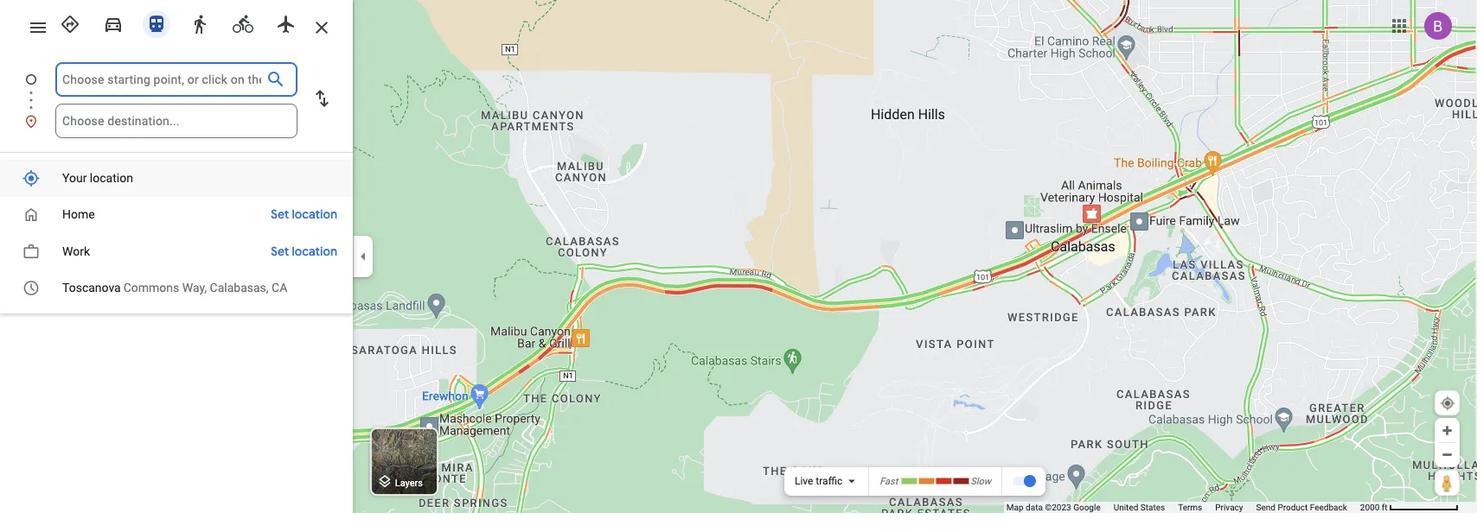 Task type: describe. For each thing, give the bounding box(es) containing it.
©2023
[[1045, 503, 1071, 513]]

location for 
[[292, 244, 337, 259]]

best travel modes image
[[60, 14, 80, 35]]

reverse starting point and destination image
[[311, 88, 332, 109]]

way,
[[182, 281, 207, 295]]

collapse side panel image
[[354, 247, 373, 266]]

send product feedback button
[[1256, 503, 1347, 514]]

2000 ft button
[[1360, 503, 1459, 513]]

map data ©2023 google
[[1007, 503, 1101, 513]]

home
[[62, 208, 95, 222]]


[[22, 204, 40, 226]]

 cell
[[0, 275, 342, 303]]

show your location image
[[1440, 396, 1456, 412]]

traffic
[[816, 476, 843, 488]]

slow
[[971, 476, 991, 487]]

recently viewed image
[[22, 278, 40, 299]]

commons
[[123, 281, 179, 295]]

footer inside google maps element
[[1007, 503, 1360, 514]]

map
[[1007, 503, 1024, 513]]

product
[[1278, 503, 1308, 513]]

send
[[1256, 503, 1276, 513]]

live
[[795, 476, 813, 488]]

show street view coverage image
[[1435, 471, 1460, 496]]

toscanova
[[62, 281, 121, 295]]

 cell
[[0, 201, 266, 229]]

none radio transit
[[138, 7, 175, 38]]

driving image
[[103, 14, 124, 35]]

set location button for 
[[262, 201, 346, 229]]

2000 ft
[[1360, 503, 1388, 513]]

send product feedback
[[1256, 503, 1347, 513]]

1 list item from the top
[[0, 62, 353, 118]]

 cell
[[0, 238, 266, 266]]

Choose destination... field
[[62, 111, 291, 131]]

none radio driving
[[95, 7, 131, 38]]

directions main content
[[0, 0, 353, 514]]

toscanova commons way, calabasas, ca
[[62, 281, 287, 295]]

fast
[[880, 476, 898, 487]]

 cell
[[0, 164, 342, 192]]

your
[[62, 171, 87, 185]]

calabasas,
[[210, 281, 269, 295]]

google
[[1074, 503, 1101, 513]]

layers
[[395, 478, 423, 489]]

work image
[[22, 241, 40, 263]]

live traffic
[[795, 476, 843, 488]]

work
[[62, 244, 90, 259]]

data
[[1026, 503, 1043, 513]]

zoom in image
[[1441, 425, 1454, 438]]

flights image
[[276, 14, 297, 35]]



Task type: vqa. For each thing, say whether or not it's contained in the screenshot.
Product
yes



Task type: locate. For each thing, give the bounding box(es) containing it.
none field inside list item
[[62, 62, 261, 97]]

set location button
[[262, 201, 346, 229], [262, 238, 346, 266]]

3 none radio from the left
[[225, 7, 261, 38]]

0 vertical spatial location
[[90, 171, 133, 185]]

set for 
[[271, 244, 289, 259]]

live traffic option
[[795, 476, 843, 488]]

1 horizontal spatial none radio
[[182, 7, 218, 38]]

cycling image
[[233, 14, 253, 35]]

google account: bob builder  
(b0bth3builder2k23@gmail.com) image
[[1425, 12, 1452, 40]]

0 horizontal spatial none radio
[[52, 7, 88, 38]]

terms button
[[1178, 503, 1203, 514]]

footer containing map data ©2023 google
[[1007, 503, 1360, 514]]

set location
[[271, 207, 337, 223], [271, 244, 337, 259]]

location inside  cell
[[90, 171, 133, 185]]

location
[[90, 171, 133, 185], [292, 207, 337, 223], [292, 244, 337, 259]]

grid containing 
[[0, 160, 353, 307]]

list item
[[0, 62, 353, 118], [0, 104, 353, 138]]

footer
[[1007, 503, 1360, 514]]

0 horizontal spatial none radio
[[95, 7, 131, 38]]

1 vertical spatial set
[[271, 244, 289, 259]]

2 set from the top
[[271, 244, 289, 259]]

Choose starting point, or click on the map... field
[[62, 69, 261, 90]]

None field
[[62, 62, 261, 97], [62, 104, 291, 138]]

none field choose starting point, or click on the map...
[[62, 62, 261, 97]]

google maps element
[[0, 0, 1477, 514]]

none radio right transit option
[[182, 7, 218, 38]]

privacy
[[1216, 503, 1243, 513]]

1 vertical spatial location
[[292, 207, 337, 223]]

2 none radio from the left
[[138, 7, 175, 38]]

1 vertical spatial set location
[[271, 244, 337, 259]]

united states button
[[1114, 503, 1165, 514]]

 Show traffic  checkbox
[[1012, 475, 1036, 489]]

feedback
[[1310, 503, 1347, 513]]

0 vertical spatial none field
[[62, 62, 261, 97]]

set location button for 
[[262, 238, 346, 266]]

2 set location from the top
[[271, 244, 337, 259]]

none radio left close directions image
[[268, 7, 304, 38]]

your location
[[62, 171, 133, 185]]

set
[[271, 207, 289, 223], [271, 244, 289, 259]]

list item down choose starting point, or click on the map... field at left
[[0, 104, 353, 138]]

list item down transit image
[[0, 62, 353, 118]]

2 none radio from the left
[[182, 7, 218, 38]]

terms
[[1178, 503, 1203, 513]]

grid inside google maps element
[[0, 160, 353, 307]]

set for 
[[271, 207, 289, 223]]

0 vertical spatial set location button
[[262, 201, 346, 229]]

2 list item from the top
[[0, 104, 353, 138]]

none radio flights
[[268, 7, 304, 38]]

none radio cycling
[[225, 7, 261, 38]]

ca
[[272, 281, 287, 295]]

1 set location button from the top
[[262, 201, 346, 229]]

united states
[[1114, 503, 1165, 513]]


[[22, 278, 40, 299]]

none radio left driving option
[[52, 7, 88, 38]]

home image
[[22, 204, 40, 226]]

2 horizontal spatial none radio
[[268, 7, 304, 38]]

1 none radio from the left
[[95, 7, 131, 38]]

none field down choose starting point, or click on the map... field at left
[[62, 104, 291, 138]]

1 none field from the top
[[62, 62, 261, 97]]

location for 
[[292, 207, 337, 223]]

3 none radio from the left
[[268, 7, 304, 38]]

set location for 
[[271, 244, 337, 259]]


[[22, 167, 40, 189]]


[[22, 241, 40, 263]]

none field up choose destination... field
[[62, 62, 261, 97]]

1 set from the top
[[271, 207, 289, 223]]

2 set location button from the top
[[262, 238, 346, 266]]

states
[[1141, 503, 1165, 513]]

1 vertical spatial set location button
[[262, 238, 346, 266]]

None radio
[[52, 7, 88, 38], [182, 7, 218, 38], [225, 7, 261, 38]]

transit image
[[146, 14, 167, 35]]

privacy button
[[1216, 503, 1243, 514]]

none radio right best travel modes radio
[[95, 7, 131, 38]]

list
[[0, 62, 353, 138]]

list inside google maps element
[[0, 62, 353, 138]]

close directions image
[[311, 17, 332, 38]]

2 none field from the top
[[62, 104, 291, 138]]

0 vertical spatial set
[[271, 207, 289, 223]]

2000
[[1360, 503, 1380, 513]]

your location image
[[22, 167, 40, 189]]

none radio walking
[[182, 7, 218, 38]]

1 vertical spatial none field
[[62, 104, 291, 138]]

none radio best travel modes
[[52, 7, 88, 38]]

grid
[[0, 160, 353, 307]]

1 set location from the top
[[271, 207, 337, 223]]

walking image
[[189, 14, 210, 35]]

united
[[1114, 503, 1139, 513]]

none radio left walking radio
[[138, 7, 175, 38]]

1 none radio from the left
[[52, 7, 88, 38]]

2 vertical spatial location
[[292, 244, 337, 259]]

0 vertical spatial set location
[[271, 207, 337, 223]]

2 horizontal spatial none radio
[[225, 7, 261, 38]]

none radio left flights option
[[225, 7, 261, 38]]

None radio
[[95, 7, 131, 38], [138, 7, 175, 38], [268, 7, 304, 38]]

set location for 
[[271, 207, 337, 223]]

zoom out image
[[1441, 449, 1454, 462]]

none field choose destination...
[[62, 104, 291, 138]]

1 horizontal spatial none radio
[[138, 7, 175, 38]]

ft
[[1382, 503, 1388, 513]]



